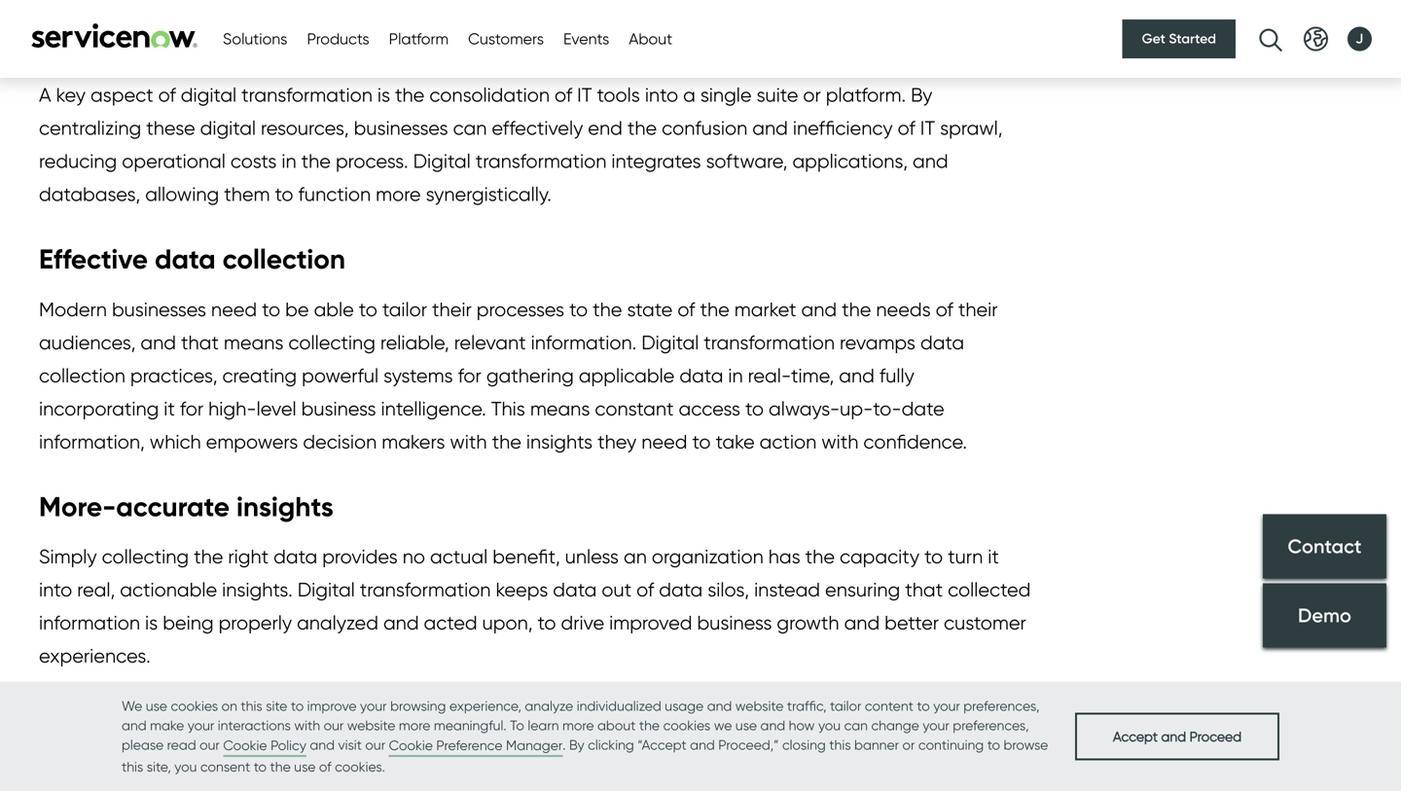 Task type: describe. For each thing, give the bounding box(es) containing it.
1 vertical spatial need
[[641, 430, 687, 453]]

practices,
[[130, 364, 218, 387]]

transformation up resources,
[[241, 83, 373, 106]]

take
[[716, 430, 755, 453]]

improve inside we use cookies on this site to improve your browsing experience, analyze individualized usage and website traffic, tailor content to your preferences, and make your interactions with our website more meaningful. to learn more about the cookies we use and how you can change your preferences, please read our
[[307, 698, 357, 714]]

the left market at the top right of the page
[[700, 298, 730, 321]]

to inside a key aspect of digital transformation is the consolidation of it tools into a single suite or platform. by centralizing these digital resources, businesses can effectively end the confusion and inefficiency of it sprawl, reducing operational costs in the process. digital transformation integrates software, applications, and databases, allowing them to function more synergistically.
[[275, 182, 293, 206]]

usage
[[665, 698, 704, 714]]

always-
[[769, 397, 840, 420]]

of up effectively
[[555, 83, 572, 106]]

0 vertical spatial need
[[211, 298, 257, 321]]

and right market at the top right of the page
[[801, 298, 837, 321]]

decision
[[303, 430, 377, 453]]

0 horizontal spatial our
[[200, 737, 220, 753]]

about
[[629, 29, 673, 48]]

1 vertical spatial use
[[736, 717, 757, 734]]

1 cookie from the left
[[223, 737, 267, 754]]

collected
[[948, 578, 1031, 602]]

be
[[285, 298, 309, 321]]

it inside modern businesses need to be able to tailor their processes to the state of the market and the needs of their audiences, and that means collecting reliable, relevant information. digital transformation revamps data collection practices, creating powerful systems for gathering applicable data in real-time, and fully incorporating it for high-level business intelligence. this means constant access to always-up-to-date information, which empowers decision makers with the insights they need to take action with confidence.
[[164, 397, 175, 420]]

a
[[683, 83, 696, 106]]

and up up-
[[839, 364, 875, 387]]

collecting inside modern businesses need to be able to tailor their processes to the state of the market and the needs of their audiences, and that means collecting reliable, relevant information. digital transformation revamps data collection practices, creating powerful systems for gathering applicable data in real-time, and fully incorporating it for high-level business intelligence. this means constant access to always-up-to-date information, which empowers decision makers with the insights they need to take action with confidence.
[[288, 331, 376, 354]]

synergistically.
[[426, 182, 552, 206]]

confidence.
[[864, 430, 967, 453]]

to left drive
[[538, 611, 556, 635]]

transformation down effectively
[[476, 149, 607, 173]]

sprawl,
[[940, 116, 1003, 140]]

experience,
[[449, 698, 521, 714]]

which
[[150, 430, 201, 453]]

of inside . by clicking "accept and proceed," closing this banner or continuing to browse this site, you consent to the use of cookies.
[[319, 759, 331, 775]]

the inside we use cookies on this site to improve your browsing experience, analyze individualized usage and website traffic, tailor content to your preferences, and make your interactions with our website more meaningful. to learn more about the cookies we use and how you can change your preferences, please read our
[[639, 717, 660, 734]]

learn
[[528, 717, 559, 734]]

and up we
[[707, 698, 732, 714]]

function
[[298, 182, 371, 206]]

businesses inside modern businesses need to be able to tailor their processes to the state of the market and the needs of their audiences, and that means collecting reliable, relevant information. digital transformation revamps data collection practices, creating powerful systems for gathering applicable data in real-time, and fully incorporating it for high-level business intelligence. this means constant access to always-up-to-date information, which empowers decision makers with the insights they need to take action with confidence.
[[112, 298, 206, 321]]

the down this
[[492, 430, 521, 453]]

being
[[163, 611, 214, 635]]

unless
[[565, 545, 619, 568]]

platform button
[[389, 27, 449, 51]]

this inside we use cookies on this site to improve your browsing experience, analyze individualized usage and website traffic, tailor content to your preferences, and make your interactions with our website more meaningful. to learn more about the cookies we use and how you can change your preferences, please read our
[[241, 698, 262, 714]]

of up these
[[158, 83, 176, 106]]

. by clicking "accept and proceed," closing this banner or continuing to browse this site, you consent to the use of cookies.
[[122, 737, 1048, 775]]

proceed
[[1190, 728, 1242, 745]]

data down organization
[[659, 578, 703, 602]]

to right site
[[291, 698, 304, 714]]

and inside . by clicking "accept and proceed," closing this banner or continuing to browse this site, you consent to the use of cookies.
[[690, 737, 715, 753]]

with inside we use cookies on this site to improve your browsing experience, analyze individualized usage and website traffic, tailor content to your preferences, and make your interactions with our website more meaningful. to learn more about the cookies we use and how you can change your preferences, please read our
[[294, 717, 320, 734]]

keeps
[[496, 578, 548, 602]]

the right the has at the right of page
[[805, 545, 835, 568]]

2 their from the left
[[958, 298, 998, 321]]

aspect
[[90, 83, 153, 106]]

of right needs
[[936, 298, 953, 321]]

cookie policy and visit our cookie preference manager
[[223, 737, 563, 754]]

site
[[266, 698, 287, 714]]

to
[[510, 717, 524, 734]]

a for optimal
[[39, 760, 51, 783]]

allowing
[[145, 182, 219, 206]]

no
[[403, 545, 425, 568]]

gathering
[[486, 364, 574, 387]]

optimal collaboration
[[39, 704, 317, 738]]

process.
[[336, 149, 408, 173]]

information,
[[39, 430, 145, 453]]

banner
[[854, 737, 899, 753]]

cookie preference manager link
[[389, 736, 563, 757]]

get started
[[1142, 30, 1216, 47]]

to right content
[[917, 698, 930, 714]]

events button
[[563, 27, 609, 51]]

please
[[122, 737, 164, 753]]

they
[[598, 430, 637, 453]]

date
[[902, 397, 945, 420]]

data right right
[[274, 545, 317, 568]]

2 cookie from the left
[[389, 737, 433, 754]]

and inside button
[[1161, 728, 1186, 745]]

closing
[[782, 737, 826, 753]]

of down platform.
[[898, 116, 915, 140]]

businesses inside a key aspect of digital transformation is the consolidation of it tools into a single suite or platform. by centralizing these digital resources, businesses can effectively end the confusion and inefficiency of it sprawl, reducing operational costs in the process. digital transformation integrates software, applications, and databases, allowing them to function more synergistically.
[[354, 116, 448, 140]]

to down cookie policy link
[[254, 759, 267, 775]]

started
[[1169, 30, 1216, 47]]

data up access
[[680, 364, 723, 387]]

data down needs
[[921, 331, 964, 354]]

to left turn
[[925, 545, 943, 568]]

growth
[[777, 611, 839, 635]]

we
[[714, 717, 732, 734]]

1 horizontal spatial with
[[450, 430, 487, 453]]

1 vertical spatial for
[[180, 397, 203, 420]]

platform.
[[826, 83, 906, 106]]

a key aspect of digital transformation is the consolidation of it tools into a single suite or platform. by centralizing these digital resources, businesses can effectively end the confusion and inefficiency of it sprawl, reducing operational costs in the process. digital transformation integrates software, applications, and databases, allowing them to function more synergistically.
[[39, 83, 1003, 206]]

organization
[[652, 545, 764, 568]]

this
[[491, 397, 525, 420]]

modern businesses need to be able to tailor their processes to the state of the market and the needs of their audiences, and that means collecting reliable, relevant information. digital transformation revamps data collection practices, creating powerful systems for gathering applicable data in real-time, and fully incorporating it for high-level business intelligence. this means constant access to always-up-to-date information, which empowers decision makers with the insights they need to take action with confidence.
[[39, 298, 998, 453]]

manager
[[506, 737, 563, 754]]

digital up these
[[181, 83, 237, 106]]

to left browse
[[987, 737, 1000, 753]]

to up the information. at the left top of the page
[[569, 298, 588, 321]]

an
[[624, 545, 647, 568]]

about button
[[629, 27, 673, 51]]

management
[[280, 27, 451, 62]]

instead
[[754, 578, 820, 602]]

is inside simply collecting the right data provides no actual benefit, unless an organization has the capacity to turn it into real, actionable insights. digital transformation keeps data out of data silos, instead ensuring that collected information is being properly analyzed and acted upon, to drive improved business growth and better customer experiences.
[[145, 611, 158, 635]]

that inside simply collecting the right data provides no actual benefit, unless an organization has the capacity to turn it into real, actionable insights. digital transformation keeps data out of data silos, instead ensuring that collected information is being properly analyzed and acted upon, to drive improved business growth and better customer experiences.
[[905, 578, 943, 602]]

events
[[563, 29, 609, 48]]

and down the sprawl,
[[913, 149, 948, 173]]

resources,
[[261, 116, 349, 140]]

the up revamps
[[842, 298, 871, 321]]

more up .
[[562, 717, 594, 734]]

market
[[734, 298, 796, 321]]

out
[[602, 578, 632, 602]]

suite
[[757, 83, 798, 106]]

get started link
[[1123, 19, 1236, 58]]

transformation inside "a common focus in digital transformation is in using digital tools to improve internal communications and"
[[272, 760, 403, 783]]

we
[[122, 698, 142, 714]]

relevant
[[454, 331, 526, 354]]

collection inside modern businesses need to be able to tailor their processes to the state of the market and the needs of their audiences, and that means collecting reliable, relevant information. digital transformation revamps data collection practices, creating powerful systems for gathering applicable data in real-time, and fully incorporating it for high-level business intelligence. this means constant access to always-up-to-date information, which empowers decision makers with the insights they need to take action with confidence.
[[39, 364, 125, 387]]

to left take
[[692, 430, 711, 453]]

more inside a key aspect of digital transformation is the consolidation of it tools into a single suite or platform. by centralizing these digital resources, businesses can effectively end the confusion and inefficiency of it sprawl, reducing operational costs in the process. digital transformation integrates software, applications, and databases, allowing them to function more synergistically.
[[376, 182, 421, 206]]

interactions
[[218, 717, 291, 734]]

acted
[[424, 611, 477, 635]]

in down read
[[192, 760, 207, 783]]

effectively
[[492, 116, 583, 140]]

a common focus in digital transformation is in using digital tools to improve internal communications and
[[39, 760, 1031, 791]]

up-
[[840, 397, 873, 420]]

insights.
[[222, 578, 293, 602]]

and left 'how'
[[761, 717, 785, 734]]

intelligence.
[[381, 397, 486, 420]]

modern
[[39, 298, 107, 321]]

policy
[[271, 737, 306, 754]]

resource
[[165, 27, 273, 62]]

actionable
[[120, 578, 217, 602]]

turn
[[948, 545, 983, 568]]

transformation inside modern businesses need to be able to tailor their processes to the state of the market and the needs of their audiences, and that means collecting reliable, relevant information. digital transformation revamps data collection practices, creating powerful systems for gathering applicable data in real-time, and fully incorporating it for high-level business intelligence. this means constant access to always-up-to-date information, which empowers decision makers with the insights they need to take action with confidence.
[[704, 331, 835, 354]]

tools inside "a common focus in digital transformation is in using digital tools to improve internal communications and"
[[558, 760, 601, 783]]

our inside "cookie policy and visit our cookie preference manager"
[[365, 737, 385, 753]]

1 their from the left
[[432, 298, 472, 321]]

incorporating
[[39, 397, 159, 420]]

preference
[[436, 737, 503, 754]]

applications,
[[793, 149, 908, 173]]

able
[[314, 298, 354, 321]]

change
[[871, 717, 919, 734]]

visit
[[338, 737, 362, 753]]

the left right
[[194, 545, 223, 568]]

transformation inside simply collecting the right data provides no actual benefit, unless an organization has the capacity to turn it into real, actionable insights. digital transformation keeps data out of data silos, instead ensuring that collected information is being properly analyzed and acted upon, to drive improved business growth and better customer experiences.
[[360, 578, 491, 602]]

in left using at the bottom left
[[426, 760, 441, 783]]

and left 'acted' at the left bottom of the page
[[383, 611, 419, 635]]

the down the platform 'popup button'
[[395, 83, 425, 106]]

internal
[[705, 760, 771, 783]]

solutions
[[223, 29, 287, 48]]

it inside simply collecting the right data provides no actual benefit, unless an organization has the capacity to turn it into real, actionable insights. digital transformation keeps data out of data silos, instead ensuring that collected information is being properly analyzed and acted upon, to drive improved business growth and better customer experiences.
[[988, 545, 999, 568]]

by inside . by clicking "accept and proceed," closing this banner or continuing to browse this site, you consent to the use of cookies.
[[569, 737, 584, 753]]

and up 'practices,'
[[141, 331, 176, 354]]

provides
[[322, 545, 398, 568]]

digital inside a key aspect of digital transformation is the consolidation of it tools into a single suite or platform. by centralizing these digital resources, businesses can effectively end the confusion and inefficiency of it sprawl, reducing operational costs in the process. digital transformation integrates software, applications, and databases, allowing them to function more synergistically.
[[413, 149, 471, 173]]



Task type: vqa. For each thing, say whether or not it's contained in the screenshot.
their
yes



Task type: locate. For each thing, give the bounding box(es) containing it.
0 vertical spatial cookies
[[171, 698, 218, 714]]

2 vertical spatial digital
[[297, 578, 355, 602]]

0 horizontal spatial insights
[[236, 489, 333, 524]]

benefit,
[[493, 545, 560, 568]]

software,
[[706, 149, 788, 173]]

the down policy
[[270, 759, 291, 775]]

cookies.
[[335, 759, 385, 775]]

means up the 'creating'
[[224, 331, 284, 354]]

need
[[211, 298, 257, 321], [641, 430, 687, 453]]

1 vertical spatial by
[[569, 737, 584, 753]]

is inside a key aspect of digital transformation is the consolidation of it tools into a single suite or platform. by centralizing these digital resources, businesses can effectively end the confusion and inefficiency of it sprawl, reducing operational costs in the process. digital transformation integrates software, applications, and databases, allowing them to function more synergistically.
[[377, 83, 390, 106]]

1 horizontal spatial you
[[818, 717, 841, 734]]

more down browsing
[[399, 717, 430, 734]]

these
[[146, 116, 195, 140]]

0 vertical spatial use
[[146, 698, 167, 714]]

audiences,
[[39, 331, 136, 354]]

digital up costs
[[200, 116, 256, 140]]

the down resources,
[[301, 149, 331, 173]]

collecting up actionable
[[102, 545, 189, 568]]

1 vertical spatial this
[[829, 737, 851, 753]]

reducing
[[39, 149, 117, 173]]

1 horizontal spatial it
[[988, 545, 999, 568]]

that
[[181, 331, 219, 354], [905, 578, 943, 602]]

a
[[39, 83, 51, 106], [39, 760, 51, 783]]

0 vertical spatial collection
[[223, 242, 345, 276]]

1 vertical spatial collecting
[[102, 545, 189, 568]]

0 horizontal spatial businesses
[[112, 298, 206, 321]]

insights left the they
[[526, 430, 593, 453]]

by right .
[[569, 737, 584, 753]]

tools down .
[[558, 760, 601, 783]]

tailor inside modern businesses need to be able to tailor their processes to the state of the market and the needs of their audiences, and that means collecting reliable, relevant information. digital transformation revamps data collection practices, creating powerful systems for gathering applicable data in real-time, and fully incorporating it for high-level business intelligence. this means constant access to always-up-to-date information, which empowers decision makers with the insights they need to take action with confidence.
[[382, 298, 427, 321]]

need down constant
[[641, 430, 687, 453]]

our right visit
[[365, 737, 385, 753]]

the up "accept
[[639, 717, 660, 734]]

1 vertical spatial means
[[530, 397, 590, 420]]

real-
[[748, 364, 791, 387]]

and inside "a common focus in digital transformation is in using digital tools to improve internal communications and"
[[928, 760, 963, 783]]

0 horizontal spatial by
[[569, 737, 584, 753]]

that up better
[[905, 578, 943, 602]]

collection
[[223, 242, 345, 276], [39, 364, 125, 387]]

with down "intelligence."
[[450, 430, 487, 453]]

individualized
[[577, 698, 661, 714]]

single
[[700, 83, 752, 106]]

into down "simply"
[[39, 578, 72, 602]]

our
[[324, 717, 344, 734], [200, 737, 220, 753], [365, 737, 385, 753]]

1 vertical spatial insights
[[236, 489, 333, 524]]

applicable
[[579, 364, 675, 387]]

1 horizontal spatial cookies
[[663, 717, 711, 734]]

inefficiency
[[793, 116, 893, 140]]

makers
[[382, 430, 445, 453]]

1 vertical spatial you
[[174, 759, 197, 775]]

1 horizontal spatial digital
[[413, 149, 471, 173]]

tailor inside we use cookies on this site to improve your browsing experience, analyze individualized usage and website traffic, tailor content to your preferences, and make your interactions with our website more meaningful. to learn more about the cookies we use and how you can change your preferences, please read our
[[830, 698, 862, 714]]

properly
[[219, 611, 292, 635]]

in inside a key aspect of digital transformation is the consolidation of it tools into a single suite or platform. by centralizing these digital resources, businesses can effectively end the confusion and inefficiency of it sprawl, reducing operational costs in the process. digital transformation integrates software, applications, and databases, allowing them to function more synergistically.
[[282, 149, 296, 173]]

is down "cookie policy and visit our cookie preference manager"
[[408, 760, 421, 783]]

our up visit
[[324, 717, 344, 734]]

the inside . by clicking "accept and proceed," closing this banner or continuing to browse this site, you consent to the use of cookies.
[[270, 759, 291, 775]]

into inside simply collecting the right data provides no actual benefit, unless an organization has the capacity to turn it into real, actionable insights. digital transformation keeps data out of data silos, instead ensuring that collected information is being properly analyzed and acted upon, to drive improved business growth and better customer experiences.
[[39, 578, 72, 602]]

1 horizontal spatial insights
[[526, 430, 593, 453]]

.
[[563, 737, 566, 753]]

into left a
[[645, 83, 678, 106]]

1 vertical spatial businesses
[[112, 298, 206, 321]]

2 vertical spatial this
[[122, 759, 143, 775]]

0 vertical spatial you
[[818, 717, 841, 734]]

0 horizontal spatial means
[[224, 331, 284, 354]]

use up make
[[146, 698, 167, 714]]

high-
[[208, 397, 257, 420]]

0 vertical spatial means
[[224, 331, 284, 354]]

0 horizontal spatial their
[[432, 298, 472, 321]]

effective
[[39, 242, 148, 276]]

cookies down usage
[[663, 717, 711, 734]]

this up communications
[[829, 737, 851, 753]]

customers button
[[468, 27, 544, 51]]

browse
[[1004, 737, 1048, 753]]

is for resource
[[377, 83, 390, 106]]

0 vertical spatial tailor
[[382, 298, 427, 321]]

transformation down visit
[[272, 760, 403, 783]]

tailor
[[382, 298, 427, 321], [830, 698, 862, 714]]

1 vertical spatial collection
[[39, 364, 125, 387]]

to left be
[[262, 298, 280, 321]]

transformation up real- at the top of page
[[704, 331, 835, 354]]

this down please
[[122, 759, 143, 775]]

on
[[221, 698, 237, 714]]

1 horizontal spatial by
[[911, 83, 933, 106]]

to down real- at the top of page
[[745, 397, 764, 420]]

data up drive
[[553, 578, 597, 602]]

business up the decision
[[301, 397, 376, 420]]

businesses up process.
[[354, 116, 448, 140]]

0 vertical spatial for
[[458, 364, 482, 387]]

analyzed
[[297, 611, 378, 635]]

1 horizontal spatial our
[[324, 717, 344, 734]]

0 horizontal spatial can
[[453, 116, 487, 140]]

about
[[598, 717, 636, 734]]

platform
[[389, 29, 449, 48]]

0 horizontal spatial tailor
[[382, 298, 427, 321]]

products
[[307, 29, 369, 48]]

tailor right traffic,
[[830, 698, 862, 714]]

0 horizontal spatial collection
[[39, 364, 125, 387]]

information.
[[531, 331, 637, 354]]

needs
[[876, 298, 931, 321]]

you inside we use cookies on this site to improve your browsing experience, analyze individualized usage and website traffic, tailor content to your preferences, and make your interactions with our website more meaningful. to learn more about the cookies we use and how you can change your preferences, please read our
[[818, 717, 841, 734]]

1 horizontal spatial website
[[735, 698, 784, 714]]

2 horizontal spatial this
[[829, 737, 851, 753]]

tailor up reliable,
[[382, 298, 427, 321]]

in right costs
[[282, 149, 296, 173]]

1 vertical spatial it
[[988, 545, 999, 568]]

to-
[[873, 397, 902, 420]]

2 vertical spatial is
[[408, 760, 421, 783]]

cookie down the interactions
[[223, 737, 267, 754]]

business inside simply collecting the right data provides no actual benefit, unless an organization has the capacity to turn it into real, actionable insights. digital transformation keeps data out of data silos, instead ensuring that collected information is being properly analyzed and acted upon, to drive improved business growth and better customer experiences.
[[697, 611, 772, 635]]

or inside . by clicking "accept and proceed," closing this banner or continuing to browse this site, you consent to the use of cookies.
[[903, 737, 915, 753]]

we use cookies on this site to improve your browsing experience, analyze individualized usage and website traffic, tailor content to your preferences, and make your interactions with our website more meaningful. to learn more about the cookies we use and how you can change your preferences, please read our
[[122, 698, 1040, 753]]

1 vertical spatial can
[[844, 717, 868, 734]]

1 vertical spatial digital
[[642, 331, 699, 354]]

is for collaboration
[[408, 760, 421, 783]]

0 horizontal spatial improve
[[307, 698, 357, 714]]

1 horizontal spatial business
[[697, 611, 772, 635]]

0 horizontal spatial or
[[803, 83, 821, 106]]

and down suite
[[752, 116, 788, 140]]

0 horizontal spatial this
[[122, 759, 143, 775]]

for down relevant
[[458, 364, 482, 387]]

1 horizontal spatial for
[[458, 364, 482, 387]]

into inside a key aspect of digital transformation is the consolidation of it tools into a single suite or platform. by centralizing these digital resources, businesses can effectively end the confusion and inefficiency of it sprawl, reducing operational costs in the process. digital transformation integrates software, applications, and databases, allowing them to function more synergistically.
[[645, 83, 678, 106]]

focus
[[139, 760, 187, 783]]

products button
[[307, 27, 369, 51]]

more down process.
[[376, 182, 421, 206]]

of right state
[[678, 298, 695, 321]]

silos,
[[708, 578, 749, 602]]

it down 'practices,'
[[164, 397, 175, 420]]

data down allowing
[[155, 242, 216, 276]]

it right turn
[[988, 545, 999, 568]]

1 vertical spatial cookies
[[663, 717, 711, 734]]

and left visit
[[310, 737, 335, 753]]

digital
[[181, 83, 237, 106], [200, 116, 256, 140], [211, 760, 267, 783], [497, 760, 553, 783]]

need left be
[[211, 298, 257, 321]]

a left key
[[39, 83, 51, 106]]

1 vertical spatial preferences,
[[953, 717, 1029, 734]]

of right 'out' at the left bottom of the page
[[637, 578, 654, 602]]

2 a from the top
[[39, 760, 51, 783]]

1 horizontal spatial use
[[294, 759, 316, 775]]

integrates
[[611, 149, 701, 173]]

0 horizontal spatial use
[[146, 698, 167, 714]]

and down ensuring
[[844, 611, 880, 635]]

0 horizontal spatial cookie
[[223, 737, 267, 754]]

accept and proceed button
[[1075, 713, 1280, 760]]

actual
[[430, 545, 488, 568]]

"accept
[[638, 737, 687, 753]]

0 vertical spatial can
[[453, 116, 487, 140]]

you inside . by clicking "accept and proceed," closing this banner or continuing to browse this site, you consent to the use of cookies.
[[174, 759, 197, 775]]

data
[[155, 242, 216, 276], [921, 331, 964, 354], [680, 364, 723, 387], [274, 545, 317, 568], [553, 578, 597, 602], [659, 578, 703, 602]]

1 horizontal spatial businesses
[[354, 116, 448, 140]]

to right able
[[359, 298, 377, 321]]

collection up be
[[223, 242, 345, 276]]

simply
[[39, 545, 97, 568]]

action
[[760, 430, 817, 453]]

0 horizontal spatial into
[[39, 578, 72, 602]]

1 horizontal spatial it
[[920, 116, 935, 140]]

simply collecting the right data provides no actual benefit, unless an organization has the capacity to turn it into real, actionable insights. digital transformation keeps data out of data silos, instead ensuring that collected information is being properly analyzed and acted upon, to drive improved business growth and better customer experiences.
[[39, 545, 1031, 668]]

by inside a key aspect of digital transformation is the consolidation of it tools into a single suite or platform. by centralizing these digital resources, businesses can effectively end the confusion and inefficiency of it sprawl, reducing operational costs in the process. digital transformation integrates software, applications, and databases, allowing them to function more synergistically.
[[911, 83, 933, 106]]

1 vertical spatial or
[[903, 737, 915, 753]]

business inside modern businesses need to be able to tailor their processes to the state of the market and the needs of their audiences, and that means collecting reliable, relevant information. digital transformation revamps data collection practices, creating powerful systems for gathering applicable data in real-time, and fully incorporating it for high-level business intelligence. this means constant access to always-up-to-date information, which empowers decision makers with the insights they need to take action with confidence.
[[301, 397, 376, 420]]

0 vertical spatial it
[[164, 397, 175, 420]]

1 horizontal spatial means
[[530, 397, 590, 420]]

empowers
[[206, 430, 298, 453]]

is inside "a common focus in digital transformation is in using digital tools to improve internal communications and"
[[408, 760, 421, 783]]

proceed,"
[[718, 737, 779, 753]]

servicenow image
[[29, 23, 199, 48]]

a for improved
[[39, 83, 51, 106]]

how
[[789, 717, 815, 734]]

and right the accept
[[1161, 728, 1186, 745]]

1 vertical spatial that
[[905, 578, 943, 602]]

use up proceed,"
[[736, 717, 757, 734]]

can inside a key aspect of digital transformation is the consolidation of it tools into a single suite or platform. by centralizing these digital resources, businesses can effectively end the confusion and inefficiency of it sprawl, reducing operational costs in the process. digital transformation integrates software, applications, and databases, allowing them to function more synergistically.
[[453, 116, 487, 140]]

customer
[[944, 611, 1026, 635]]

to
[[275, 182, 293, 206], [262, 298, 280, 321], [359, 298, 377, 321], [569, 298, 588, 321], [745, 397, 764, 420], [692, 430, 711, 453], [925, 545, 943, 568], [538, 611, 556, 635], [291, 698, 304, 714], [917, 698, 930, 714], [987, 737, 1000, 753], [254, 759, 267, 775], [606, 760, 624, 783]]

customers
[[468, 29, 544, 48]]

of inside simply collecting the right data provides no actual benefit, unless an organization has the capacity to turn it into real, actionable insights. digital transformation keeps data out of data silos, instead ensuring that collected information is being properly analyzed and acted upon, to drive improved business growth and better customer experiences.
[[637, 578, 654, 602]]

improve up visit
[[307, 698, 357, 714]]

1 horizontal spatial tailor
[[830, 698, 862, 714]]

your
[[360, 698, 387, 714], [933, 698, 960, 714], [188, 717, 214, 734], [923, 717, 950, 734]]

2 horizontal spatial digital
[[642, 331, 699, 354]]

centralizing
[[39, 116, 141, 140]]

or right suite
[[803, 83, 821, 106]]

0 vertical spatial it
[[577, 83, 592, 106]]

you right 'how'
[[818, 717, 841, 734]]

cookies up make
[[171, 698, 218, 714]]

1 vertical spatial improve
[[629, 760, 700, 783]]

0 horizontal spatial digital
[[297, 578, 355, 602]]

is down management
[[377, 83, 390, 106]]

with down up-
[[822, 430, 859, 453]]

a inside a key aspect of digital transformation is the consolidation of it tools into a single suite or platform. by centralizing these digital resources, businesses can effectively end the confusion and inefficiency of it sprawl, reducing operational costs in the process. digital transformation integrates software, applications, and databases, allowing them to function more synergistically.
[[39, 83, 51, 106]]

0 vertical spatial website
[[735, 698, 784, 714]]

and inside "cookie policy and visit our cookie preference manager"
[[310, 737, 335, 753]]

1 horizontal spatial can
[[844, 717, 868, 734]]

2 horizontal spatial with
[[822, 430, 859, 453]]

1 vertical spatial it
[[920, 116, 935, 140]]

read
[[167, 737, 196, 753]]

transformation down no
[[360, 578, 491, 602]]

is left the being
[[145, 611, 158, 635]]

to right them
[[275, 182, 293, 206]]

1 a from the top
[[39, 83, 51, 106]]

0 vertical spatial digital
[[413, 149, 471, 173]]

databases,
[[39, 182, 140, 206]]

analyze
[[525, 698, 573, 714]]

1 horizontal spatial collection
[[223, 242, 345, 276]]

improved
[[39, 27, 158, 62]]

0 horizontal spatial it
[[577, 83, 592, 106]]

is
[[377, 83, 390, 106], [145, 611, 158, 635], [408, 760, 421, 783]]

0 vertical spatial business
[[301, 397, 376, 420]]

1 horizontal spatial is
[[377, 83, 390, 106]]

digital up synergistically.
[[413, 149, 471, 173]]

the up integrates
[[627, 116, 657, 140]]

0 horizontal spatial business
[[301, 397, 376, 420]]

can inside we use cookies on this site to improve your browsing experience, analyze individualized usage and website traffic, tailor content to your preferences, and make your interactions with our website more meaningful. to learn more about the cookies we use and how you can change your preferences, please read our
[[844, 717, 868, 734]]

0 vertical spatial by
[[911, 83, 933, 106]]

the up the information. at the left top of the page
[[593, 298, 622, 321]]

2 horizontal spatial use
[[736, 717, 757, 734]]

business down silos,
[[697, 611, 772, 635]]

you down read
[[174, 759, 197, 775]]

use
[[146, 698, 167, 714], [736, 717, 757, 734], [294, 759, 316, 775]]

continuing
[[919, 737, 984, 753]]

their right needs
[[958, 298, 998, 321]]

0 vertical spatial collecting
[[288, 331, 376, 354]]

more-
[[39, 489, 116, 524]]

0 vertical spatial businesses
[[354, 116, 448, 140]]

improve inside "a common focus in digital transformation is in using digital tools to improve internal communications and"
[[629, 760, 700, 783]]

1 vertical spatial is
[[145, 611, 158, 635]]

0 vertical spatial improve
[[307, 698, 357, 714]]

get
[[1142, 30, 1166, 47]]

1 vertical spatial tools
[[558, 760, 601, 783]]

0 horizontal spatial cookies
[[171, 698, 218, 714]]

end
[[588, 116, 623, 140]]

better
[[885, 611, 939, 635]]

1 vertical spatial website
[[347, 717, 395, 734]]

0 vertical spatial tools
[[597, 83, 640, 106]]

insights up right
[[236, 489, 333, 524]]

0 vertical spatial preferences,
[[964, 698, 1040, 714]]

2 horizontal spatial is
[[408, 760, 421, 783]]

1 horizontal spatial improve
[[629, 760, 700, 783]]

tools up end
[[597, 83, 640, 106]]

means down gathering
[[530, 397, 590, 420]]

0 vertical spatial into
[[645, 83, 678, 106]]

to inside "a common focus in digital transformation is in using digital tools to improve internal communications and"
[[606, 760, 624, 783]]

0 horizontal spatial it
[[164, 397, 175, 420]]

0 horizontal spatial with
[[294, 717, 320, 734]]

insights inside modern businesses need to be able to tailor their processes to the state of the market and the needs of their audiences, and that means collecting reliable, relevant information. digital transformation revamps data collection practices, creating powerful systems for gathering applicable data in real-time, and fully incorporating it for high-level business intelligence. this means constant access to always-up-to-date information, which empowers decision makers with the insights they need to take action with confidence.
[[526, 430, 593, 453]]

this up the interactions
[[241, 698, 262, 714]]

can up "banner"
[[844, 717, 868, 734]]

collecting inside simply collecting the right data provides no actual benefit, unless an organization has the capacity to turn it into real, actionable insights. digital transformation keeps data out of data silos, instead ensuring that collected information is being properly analyzed and acted upon, to drive improved business growth and better customer experiences.
[[102, 545, 189, 568]]

time,
[[791, 364, 834, 387]]

creating
[[222, 364, 297, 387]]

1 horizontal spatial their
[[958, 298, 998, 321]]

1 horizontal spatial need
[[641, 430, 687, 453]]

digital down manager
[[497, 760, 553, 783]]

reliable,
[[380, 331, 449, 354]]

systems
[[384, 364, 453, 387]]

into
[[645, 83, 678, 106], [39, 578, 72, 602]]

it up end
[[577, 83, 592, 106]]

a left common
[[39, 760, 51, 783]]

digital inside modern businesses need to be able to tailor their processes to the state of the market and the needs of their audiences, and that means collecting reliable, relevant information. digital transformation revamps data collection practices, creating powerful systems for gathering applicable data in real-time, and fully incorporating it for high-level business intelligence. this means constant access to always-up-to-date information, which empowers decision makers with the insights they need to take action with confidence.
[[642, 331, 699, 354]]

and down "we"
[[122, 717, 147, 734]]

cookie
[[223, 737, 267, 754], [389, 737, 433, 754]]

in inside modern businesses need to be able to tailor their processes to the state of the market and the needs of their audiences, and that means collecting reliable, relevant information. digital transformation revamps data collection practices, creating powerful systems for gathering applicable data in real-time, and fully incorporating it for high-level business intelligence. this means constant access to always-up-to-date information, which empowers decision makers with the insights they need to take action with confidence.
[[728, 364, 743, 387]]

in left real- at the top of page
[[728, 364, 743, 387]]

digital inside simply collecting the right data provides no actual benefit, unless an organization has the capacity to turn it into real, actionable insights. digital transformation keeps data out of data silos, instead ensuring that collected information is being properly analyzed and acted upon, to drive improved business growth and better customer experiences.
[[297, 578, 355, 602]]

1 vertical spatial tailor
[[830, 698, 862, 714]]

experiences.
[[39, 644, 151, 668]]

that inside modern businesses need to be able to tailor their processes to the state of the market and the needs of their audiences, and that means collecting reliable, relevant information. digital transformation revamps data collection practices, creating powerful systems for gathering applicable data in real-time, and fully incorporating it for high-level business intelligence. this means constant access to always-up-to-date information, which empowers decision makers with the insights they need to take action with confidence.
[[181, 331, 219, 354]]

constant
[[595, 397, 674, 420]]

use inside . by clicking "accept and proceed," closing this banner or continuing to browse this site, you consent to the use of cookies.
[[294, 759, 316, 775]]

0 vertical spatial this
[[241, 698, 262, 714]]

a inside "a common focus in digital transformation is in using digital tools to improve internal communications and"
[[39, 760, 51, 783]]

digital down cookie policy link
[[211, 760, 267, 783]]

or inside a key aspect of digital transformation is the consolidation of it tools into a single suite or platform. by centralizing these digital resources, businesses can effectively end the confusion and inefficiency of it sprawl, reducing operational costs in the process. digital transformation integrates software, applications, and databases, allowing them to function more synergistically.
[[803, 83, 821, 106]]

0 vertical spatial or
[[803, 83, 821, 106]]

this
[[241, 698, 262, 714], [829, 737, 851, 753], [122, 759, 143, 775]]

0 horizontal spatial need
[[211, 298, 257, 321]]

confusion
[[662, 116, 748, 140]]

accept and proceed
[[1113, 728, 1242, 745]]

tools inside a key aspect of digital transformation is the consolidation of it tools into a single suite or platform. by centralizing these digital resources, businesses can effectively end the confusion and inefficiency of it sprawl, reducing operational costs in the process. digital transformation integrates software, applications, and databases, allowing them to function more synergistically.
[[597, 83, 640, 106]]

1 horizontal spatial collecting
[[288, 331, 376, 354]]

0 horizontal spatial for
[[180, 397, 203, 420]]

1 horizontal spatial that
[[905, 578, 943, 602]]

processes
[[477, 298, 565, 321]]

collecting
[[288, 331, 376, 354], [102, 545, 189, 568]]

0 vertical spatial that
[[181, 331, 219, 354]]

1 horizontal spatial into
[[645, 83, 678, 106]]

cookie down browsing
[[389, 737, 433, 754]]

improved resource management
[[39, 27, 458, 62]]



